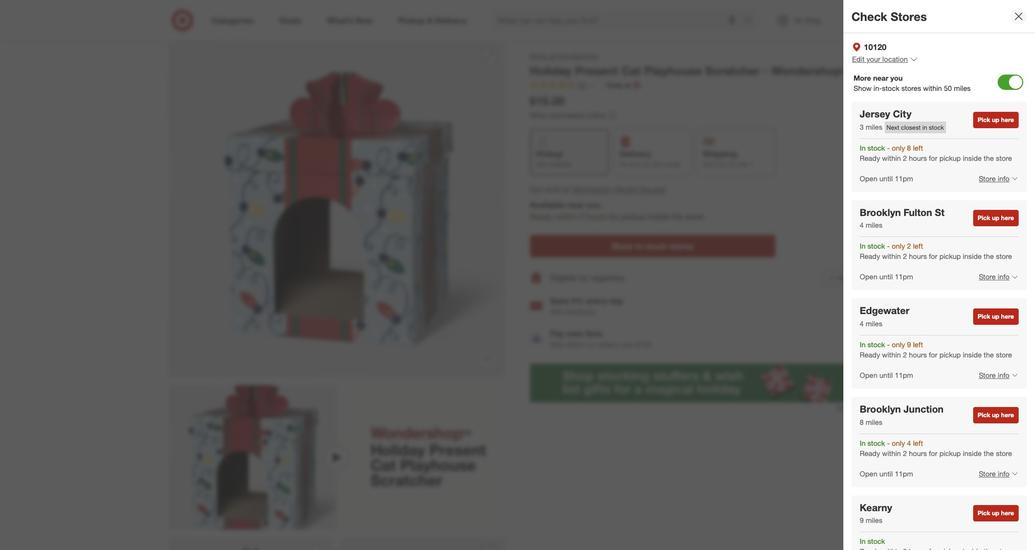 Task type: describe. For each thing, give the bounding box(es) containing it.
edit
[[852, 55, 864, 63]]

ready for brooklyn fulton st
[[860, 252, 880, 261]]

search button
[[739, 9, 763, 34]]

with inside save 5% every day with redcard
[[550, 308, 564, 316]]

search
[[739, 16, 763, 26]]

inside for brooklyn junction
[[963, 449, 982, 458]]

cat scratchers, trees & towers link
[[262, 20, 361, 29]]

stock inside the in stock - only 4 left ready within 2 hours for pickup inside the store
[[868, 439, 885, 448]]

holiday present cat playhouse scratcher - wondershop&#8482;, 2 of 10, play video image
[[168, 385, 505, 530]]

open for brooklyn fulton st
[[860, 273, 877, 281]]

redcard
[[566, 308, 595, 316]]

manhattan herald square button
[[572, 184, 666, 195]]

more near you show in-stock stores within 50 miles
[[854, 74, 971, 92]]

store for brooklyn junction
[[996, 449, 1012, 458]]

in stock - only 8 left ready within 2 hours for pickup inside the store
[[860, 143, 1012, 162]]

when purchased online
[[530, 111, 606, 119]]

shop all wondershop holiday present cat playhouse scratcher - wondershop™
[[530, 52, 848, 78]]

- for brooklyn junction
[[887, 439, 890, 448]]

purchased
[[550, 111, 584, 119]]

store inside "available near you ready within 2 hours for pickup inside the store"
[[685, 212, 704, 222]]

35 link
[[530, 80, 596, 92]]

miles inside brooklyn fulton st 4 miles
[[866, 221, 882, 230]]

store for brooklyn fulton st
[[996, 252, 1012, 261]]

only for 4
[[892, 340, 905, 349]]

up for kearny
[[992, 510, 999, 517]]

pick up here button for kearny
[[973, 506, 1019, 522]]

for for edgewater
[[929, 351, 937, 359]]

stores
[[891, 9, 927, 23]]

store for jersey city
[[996, 154, 1012, 162]]

sold
[[545, 184, 561, 195]]

eligible for registries
[[550, 273, 624, 283]]

ready for jersey city
[[860, 154, 880, 162]]

wondershop
[[558, 52, 599, 60]]

up for edgewater
[[992, 313, 999, 320]]

jersey
[[860, 108, 890, 119]]

supplies
[[228, 20, 256, 29]]

fri,
[[728, 161, 736, 168]]

save
[[550, 296, 569, 306]]

check stores
[[852, 9, 927, 23]]

2 for brooklyn junction
[[903, 449, 907, 458]]

eligible
[[550, 273, 576, 283]]

for inside "available near you ready within 2 hours for pickup inside the store"
[[609, 212, 619, 222]]

the for brooklyn junction
[[984, 449, 994, 458]]

within for brooklyn fulton st
[[882, 252, 901, 261]]

store info button for brooklyn fulton st
[[972, 266, 1019, 288]]

2 for jersey city
[[903, 154, 907, 162]]

all
[[549, 52, 556, 60]]

pick up here button for edgewater
[[973, 309, 1019, 325]]

11pm for junction
[[895, 470, 913, 478]]

pick up here for edgewater
[[978, 313, 1014, 320]]

store info button for edgewater
[[972, 364, 1019, 387]]

in stock - only 4 left ready within 2 hours for pickup inside the store
[[860, 439, 1012, 458]]

in
[[922, 123, 927, 131]]

delivery
[[620, 149, 651, 159]]

next
[[887, 123, 899, 131]]

show inside more near you show in-stock stores within 50 miles
[[854, 84, 872, 92]]

add
[[838, 274, 849, 282]]

stores inside more near you show in-stock stores within 50 miles
[[901, 84, 921, 92]]

info for brooklyn junction
[[998, 470, 1009, 478]]

until for miles
[[879, 371, 893, 380]]

pay over time with affirm on orders over $100
[[550, 328, 651, 349]]

8 inside brooklyn junction 8 miles
[[860, 418, 864, 427]]

target / pets / cat supplies / cat scratchers, trees & towers
[[168, 20, 361, 29]]

pickup inside "available near you ready within 2 hours for pickup inside the store"
[[621, 212, 645, 222]]

store for edgewater
[[996, 351, 1012, 359]]

pickup for jersey city
[[939, 154, 961, 162]]

target link
[[168, 20, 187, 29]]

pick for brooklyn junction
[[978, 411, 990, 419]]

4 inside the in stock - only 4 left ready within 2 hours for pickup inside the store
[[907, 439, 911, 448]]

pickup for brooklyn fulton st
[[939, 252, 961, 261]]

ready for brooklyn junction
[[860, 449, 880, 458]]

4 inside brooklyn fulton st 4 miles
[[860, 221, 864, 230]]

manhattan
[[572, 184, 611, 195]]

st
[[935, 206, 945, 218]]

3
[[860, 122, 864, 131]]

until for st
[[879, 273, 893, 281]]

pick up here button for jersey city
[[973, 112, 1019, 128]]

towers
[[339, 20, 361, 29]]

8 inside in stock - only 8 left ready within 2 hours for pickup inside the store
[[907, 143, 911, 152]]

check
[[852, 9, 887, 23]]

jersey city 3 miles next closest in stock
[[860, 108, 944, 131]]

- inside the shop all wondershop holiday present cat playhouse scratcher - wondershop™
[[763, 63, 768, 78]]

pets link
[[194, 20, 208, 29]]

today
[[666, 161, 681, 168]]

store for brooklyn junction
[[979, 470, 996, 478]]

pick for kearny
[[978, 510, 990, 517]]

only for fulton
[[892, 242, 905, 251]]

in stock
[[860, 537, 885, 546]]

location
[[882, 55, 908, 63]]

wondershop™
[[771, 63, 848, 78]]

here for kearny
[[1001, 510, 1014, 517]]

5%
[[571, 296, 584, 306]]

pick for edgewater
[[978, 313, 990, 320]]

7pm
[[652, 161, 664, 168]]

4 inside edgewater 4 miles
[[860, 319, 864, 328]]

your
[[866, 55, 880, 63]]

5 in from the top
[[860, 537, 866, 546]]

hours for brooklyn junction
[[909, 449, 927, 458]]

open for jersey city
[[860, 174, 877, 183]]

it
[[714, 161, 718, 168]]

in stock - only 2 left ready within 2 hours for pickup inside the store
[[860, 242, 1012, 261]]

playhouse
[[644, 63, 702, 78]]

$100
[[636, 340, 651, 349]]

left for jersey city
[[913, 143, 923, 152]]

near for in-
[[873, 74, 888, 82]]

stock inside in stock - only 2 left ready within 2 hours for pickup inside the store
[[868, 242, 885, 251]]

inside for edgewater
[[963, 351, 982, 359]]

9 inside kearny 9 miles
[[860, 516, 864, 525]]

3 / from the left
[[258, 20, 260, 29]]

11pm for fulton
[[895, 273, 913, 281]]

holiday present cat playhouse scratcher - wondershop&#8482;, 3 of 10 image
[[168, 538, 332, 550]]

cat supplies link
[[215, 20, 256, 29]]

store info for jersey city
[[979, 174, 1009, 183]]

- for edgewater
[[887, 340, 890, 349]]

stores inside button
[[669, 241, 694, 252]]

as
[[644, 161, 650, 168]]

2 for brooklyn fulton st
[[903, 252, 907, 261]]

pick up here button for brooklyn junction
[[973, 407, 1019, 424]]

within for brooklyn junction
[[882, 449, 901, 458]]

1 horizontal spatial at
[[624, 81, 631, 89]]

pick for jersey city
[[978, 116, 990, 124]]

stock inside jersey city 3 miles next closest in stock
[[929, 123, 944, 131]]

0 horizontal spatial at
[[563, 184, 570, 195]]

until for 3
[[879, 174, 893, 183]]

save 5% every day with redcard
[[550, 296, 623, 316]]

show in-stock stores
[[611, 241, 694, 252]]

info for jersey city
[[998, 174, 1009, 183]]

What can we help you find? suggestions appear below search field
[[491, 9, 746, 32]]

add item
[[838, 274, 863, 282]]

2 / from the left
[[210, 20, 213, 29]]

brooklyn junction 8 miles
[[860, 403, 944, 427]]

only for junction
[[892, 439, 905, 448]]

edgewater 4 miles
[[860, 305, 909, 328]]

miles inside edgewater 4 miles
[[866, 319, 882, 328]]

inside for jersey city
[[963, 154, 982, 162]]

every
[[586, 296, 607, 306]]

within inside "available near you ready within 2 hours for pickup inside the store"
[[555, 212, 577, 222]]

scratcher
[[705, 63, 760, 78]]

- for jersey city
[[887, 143, 890, 152]]

in for brooklyn junction
[[860, 439, 866, 448]]

0 vertical spatial 1
[[858, 11, 861, 17]]

1 link
[[843, 9, 865, 32]]

35
[[578, 81, 586, 89]]

10120
[[864, 42, 887, 52]]

orders
[[597, 340, 618, 349]]

the for jersey city
[[984, 154, 994, 162]]

miles inside kearny 9 miles
[[866, 516, 882, 525]]

scratchers,
[[275, 20, 311, 29]]

available
[[548, 161, 572, 168]]

brooklyn for brooklyn fulton st
[[860, 206, 901, 218]]



Task type: vqa. For each thing, say whether or not it's contained in the screenshot.
the 1 LINK
yes



Task type: locate. For each thing, give the bounding box(es) containing it.
2 vertical spatial 4
[[907, 439, 911, 448]]

at right sold
[[563, 184, 570, 195]]

info for brooklyn fulton st
[[998, 273, 1009, 281]]

show inside button
[[611, 241, 633, 252]]

0 vertical spatial at
[[624, 81, 631, 89]]

5 up from the top
[[992, 510, 999, 517]]

2 until from the top
[[879, 273, 893, 281]]

within left '50'
[[923, 84, 942, 92]]

1 store info from the top
[[979, 174, 1009, 183]]

0 vertical spatial over
[[567, 328, 583, 339]]

1 with from the top
[[550, 308, 564, 316]]

the inside in stock - only 2 left ready within 2 hours for pickup inside the store
[[984, 252, 994, 261]]

1 horizontal spatial near
[[873, 74, 888, 82]]

50
[[944, 84, 952, 92]]

1 horizontal spatial 9
[[907, 340, 911, 349]]

1 open from the top
[[860, 174, 877, 183]]

3 store info from the top
[[979, 371, 1009, 380]]

near inside "available near you ready within 2 hours for pickup inside the store"
[[567, 200, 584, 210]]

3 in from the top
[[860, 340, 866, 349]]

only down brooklyn fulton st 4 miles
[[892, 242, 905, 251]]

in- down "available near you ready within 2 hours for pickup inside the store"
[[635, 241, 646, 252]]

inside inside the in stock - only 4 left ready within 2 hours for pickup inside the store
[[963, 449, 982, 458]]

only
[[892, 143, 905, 152], [892, 242, 905, 251], [892, 340, 905, 349], [892, 439, 905, 448]]

1 inside shipping get it by fri, dec 1
[[750, 161, 754, 168]]

open until 11pm up brooklyn junction 8 miles
[[860, 371, 913, 380]]

city
[[893, 108, 911, 119]]

pick up here for brooklyn fulton st
[[978, 214, 1014, 222]]

info
[[998, 174, 1009, 183], [998, 273, 1009, 281], [998, 371, 1009, 380], [998, 470, 1009, 478]]

1 pick up here button from the top
[[973, 112, 1019, 128]]

closest
[[901, 123, 921, 131]]

ready down 3
[[860, 154, 880, 162]]

1 pick up here from the top
[[978, 116, 1014, 124]]

hours inside in stock - only 9 left ready within 2 hours for pickup inside the store
[[909, 351, 927, 359]]

11pm down the in stock - only 4 left ready within 2 hours for pickup inside the store
[[895, 470, 913, 478]]

registries
[[591, 273, 624, 283]]

1 open until 11pm from the top
[[860, 174, 913, 183]]

ready up item
[[860, 252, 880, 261]]

1 vertical spatial 4
[[860, 319, 864, 328]]

stock inside more near you show in-stock stores within 50 miles
[[882, 84, 899, 92]]

8 down the closest
[[907, 143, 911, 152]]

kearny
[[860, 502, 892, 513]]

4 store from the top
[[979, 470, 996, 478]]

hours inside in stock - only 2 left ready within 2 hours for pickup inside the store
[[909, 252, 927, 261]]

inside for brooklyn fulton st
[[963, 252, 982, 261]]

0 horizontal spatial 8
[[860, 418, 864, 427]]

11pm for 4
[[895, 371, 913, 380]]

1 up edit
[[858, 11, 861, 17]]

show down more
[[854, 84, 872, 92]]

3 up from the top
[[992, 313, 999, 320]]

- down edgewater 4 miles
[[887, 340, 890, 349]]

not sold at manhattan herald square
[[530, 184, 666, 195]]

4 open until 11pm from the top
[[860, 470, 913, 478]]

0 horizontal spatial cat
[[215, 20, 226, 29]]

8 down sponsored
[[860, 418, 864, 427]]

cat up only at
[[621, 63, 641, 78]]

ready inside the in stock - only 4 left ready within 2 hours for pickup inside the store
[[860, 449, 880, 458]]

4 pick from the top
[[978, 411, 990, 419]]

up for jersey city
[[992, 116, 999, 124]]

0 vertical spatial show
[[854, 84, 872, 92]]

11pm up fulton
[[895, 174, 913, 183]]

1 up from the top
[[992, 116, 999, 124]]

0 vertical spatial with
[[550, 308, 564, 316]]

in for jersey city
[[860, 143, 866, 152]]

3 pick up here from the top
[[978, 313, 1014, 320]]

open until 11pm up the edgewater
[[860, 273, 913, 281]]

not inside pickup not available
[[536, 161, 546, 168]]

you for available near you
[[587, 200, 601, 210]]

near right more
[[873, 74, 888, 82]]

/ left pets link
[[190, 20, 192, 29]]

2 store from the top
[[979, 273, 996, 281]]

1 vertical spatial advertisement region
[[530, 364, 867, 403]]

3 11pm from the top
[[895, 371, 913, 380]]

2 pick from the top
[[978, 214, 990, 222]]

- right scratcher
[[763, 63, 768, 78]]

2 brooklyn from the top
[[860, 403, 901, 415]]

within
[[923, 84, 942, 92], [882, 154, 901, 162], [555, 212, 577, 222], [882, 252, 901, 261], [882, 351, 901, 359], [882, 449, 901, 458]]

1 / from the left
[[190, 20, 192, 29]]

in down kearny 9 miles
[[860, 537, 866, 546]]

ready down sponsored
[[860, 449, 880, 458]]

2 horizontal spatial /
[[258, 20, 260, 29]]

1 horizontal spatial 1
[[858, 11, 861, 17]]

inside inside in stock - only 8 left ready within 2 hours for pickup inside the store
[[963, 154, 982, 162]]

up for brooklyn fulton st
[[992, 214, 999, 222]]

&
[[332, 20, 337, 29]]

5 pick up here button from the top
[[973, 506, 1019, 522]]

1 vertical spatial brooklyn
[[860, 403, 901, 415]]

1 here from the top
[[1001, 116, 1014, 124]]

within down next
[[882, 154, 901, 162]]

for inside the in stock - only 4 left ready within 2 hours for pickup inside the store
[[929, 449, 937, 458]]

0 vertical spatial you
[[890, 74, 903, 82]]

2 in from the top
[[860, 242, 866, 251]]

pick up here for kearny
[[978, 510, 1014, 517]]

you inside "available near you ready within 2 hours for pickup inside the store"
[[587, 200, 601, 210]]

0 vertical spatial 9
[[907, 340, 911, 349]]

1 horizontal spatial cat
[[262, 20, 273, 29]]

the
[[984, 154, 994, 162], [671, 212, 683, 222], [984, 252, 994, 261], [984, 351, 994, 359], [984, 449, 994, 458]]

open until 11pm up kearny
[[860, 470, 913, 478]]

within down brooklyn fulton st 4 miles
[[882, 252, 901, 261]]

stock inside in stock - only 8 left ready within 2 hours for pickup inside the store
[[868, 143, 885, 152]]

only inside in stock - only 2 left ready within 2 hours for pickup inside the store
[[892, 242, 905, 251]]

4 up from the top
[[992, 411, 999, 419]]

2 inside "available near you ready within 2 hours for pickup inside the store"
[[579, 212, 584, 222]]

brooklyn left junction
[[860, 403, 901, 415]]

at right the only
[[624, 81, 631, 89]]

brooklyn inside brooklyn junction 8 miles
[[860, 403, 901, 415]]

only inside the in stock - only 4 left ready within 2 hours for pickup inside the store
[[892, 439, 905, 448]]

over left $100
[[620, 340, 634, 349]]

edit your location button
[[852, 54, 918, 65]]

open for edgewater
[[860, 371, 877, 380]]

inside
[[963, 154, 982, 162], [648, 212, 669, 222], [963, 252, 982, 261], [963, 351, 982, 359], [963, 449, 982, 458]]

ready down available
[[530, 212, 553, 222]]

cat inside the shop all wondershop holiday present cat playhouse scratcher - wondershop™
[[621, 63, 641, 78]]

pickup inside the in stock - only 4 left ready within 2 hours for pickup inside the store
[[939, 449, 961, 458]]

brooklyn left fulton
[[860, 206, 901, 218]]

3 until from the top
[[879, 371, 893, 380]]

open until 11pm for st
[[860, 273, 913, 281]]

within inside in stock - only 2 left ready within 2 hours for pickup inside the store
[[882, 252, 901, 261]]

cat left scratchers,
[[262, 20, 273, 29]]

shop
[[530, 52, 547, 60]]

left inside in stock - only 9 left ready within 2 hours for pickup inside the store
[[913, 340, 923, 349]]

in down 3
[[860, 143, 866, 152]]

for inside in stock - only 8 left ready within 2 hours for pickup inside the store
[[929, 154, 937, 162]]

9 down kearny
[[860, 516, 864, 525]]

2 store info button from the top
[[972, 266, 1019, 288]]

1 horizontal spatial you
[[890, 74, 903, 82]]

hours for brooklyn fulton st
[[909, 252, 927, 261]]

2 only from the top
[[892, 242, 905, 251]]

the inside "available near you ready within 2 hours for pickup inside the store"
[[671, 212, 683, 222]]

0 horizontal spatial 9
[[860, 516, 864, 525]]

11pm for city
[[895, 174, 913, 183]]

- for brooklyn fulton st
[[887, 242, 890, 251]]

edgewater
[[860, 305, 909, 316]]

1 pick from the top
[[978, 116, 990, 124]]

hours down brooklyn fulton st 4 miles
[[909, 252, 927, 261]]

1 vertical spatial not
[[530, 184, 543, 195]]

stock
[[882, 84, 899, 92], [929, 123, 944, 131], [868, 143, 885, 152], [646, 241, 667, 252], [868, 242, 885, 251], [868, 340, 885, 349], [868, 439, 885, 448], [868, 537, 885, 546]]

with inside pay over time with affirm on orders over $100
[[550, 340, 564, 349]]

3 info from the top
[[998, 371, 1009, 380]]

here for brooklyn junction
[[1001, 411, 1014, 419]]

within down edgewater 4 miles
[[882, 351, 901, 359]]

4 pick up here from the top
[[978, 411, 1014, 419]]

by
[[719, 161, 726, 168]]

time
[[586, 328, 603, 339]]

up
[[992, 116, 999, 124], [992, 214, 999, 222], [992, 313, 999, 320], [992, 411, 999, 419], [992, 510, 999, 517]]

here for jersey city
[[1001, 116, 1014, 124]]

ready down edgewater 4 miles
[[860, 351, 880, 359]]

in for brooklyn fulton st
[[860, 242, 866, 251]]

2 open from the top
[[860, 273, 877, 281]]

until for 8
[[879, 470, 893, 478]]

within inside the in stock - only 4 left ready within 2 hours for pickup inside the store
[[882, 449, 901, 458]]

near down manhattan
[[567, 200, 584, 210]]

info for edgewater
[[998, 371, 1009, 380]]

holiday
[[530, 63, 572, 78]]

1 info from the top
[[998, 174, 1009, 183]]

store inside in stock - only 9 left ready within 2 hours for pickup inside the store
[[996, 351, 1012, 359]]

left for brooklyn junction
[[913, 439, 923, 448]]

9
[[907, 340, 911, 349], [860, 516, 864, 525]]

3 left from the top
[[913, 340, 923, 349]]

- down brooklyn fulton st 4 miles
[[887, 242, 890, 251]]

not
[[536, 161, 546, 168], [530, 184, 543, 195]]

1 only from the top
[[892, 143, 905, 152]]

4 here from the top
[[1001, 411, 1014, 419]]

in inside in stock - only 8 left ready within 2 hours for pickup inside the store
[[860, 143, 866, 152]]

over up affirm
[[567, 328, 583, 339]]

0 horizontal spatial you
[[587, 200, 601, 210]]

ready inside in stock - only 2 left ready within 2 hours for pickup inside the store
[[860, 252, 880, 261]]

0 vertical spatial in-
[[874, 84, 882, 92]]

near for within
[[567, 200, 584, 210]]

/ right pets link
[[210, 20, 213, 29]]

you inside more near you show in-stock stores within 50 miles
[[890, 74, 903, 82]]

holiday present cat playhouse scratcher - wondershop&#8482;, 1 of 10 image
[[168, 40, 505, 377]]

kearny 9 miles
[[860, 502, 892, 525]]

for for jersey city
[[929, 154, 937, 162]]

1 brooklyn from the top
[[860, 206, 901, 218]]

store for jersey city
[[979, 174, 996, 183]]

1 vertical spatial 1
[[750, 161, 754, 168]]

ready for edgewater
[[860, 351, 880, 359]]

3 here from the top
[[1001, 313, 1014, 320]]

open until 11pm for 3
[[860, 174, 913, 183]]

5 pick from the top
[[978, 510, 990, 517]]

within inside in stock - only 8 left ready within 2 hours for pickup inside the store
[[882, 154, 901, 162]]

1 horizontal spatial /
[[210, 20, 213, 29]]

0 horizontal spatial in-
[[635, 241, 646, 252]]

4 only from the top
[[892, 439, 905, 448]]

add item button
[[824, 270, 867, 286]]

hours down edgewater 4 miles
[[909, 351, 927, 359]]

pick up here button for brooklyn fulton st
[[973, 210, 1019, 227]]

the inside in stock - only 9 left ready within 2 hours for pickup inside the store
[[984, 351, 994, 359]]

only
[[607, 81, 622, 89]]

shipping get it by fri, dec 1
[[703, 149, 754, 168]]

0 horizontal spatial show
[[611, 241, 633, 252]]

only down edgewater 4 miles
[[892, 340, 905, 349]]

store info button for brooklyn junction
[[972, 463, 1019, 485]]

not left sold
[[530, 184, 543, 195]]

fulton
[[904, 206, 932, 218]]

3 store from the top
[[979, 371, 996, 380]]

brooklyn
[[860, 206, 901, 218], [860, 403, 901, 415]]

4 pick up here button from the top
[[973, 407, 1019, 424]]

pick up here for brooklyn junction
[[978, 411, 1014, 419]]

within down brooklyn junction 8 miles
[[882, 449, 901, 458]]

the for edgewater
[[984, 351, 994, 359]]

left for brooklyn fulton st
[[913, 242, 923, 251]]

at
[[624, 81, 631, 89], [563, 184, 570, 195]]

miles inside more near you show in-stock stores within 50 miles
[[954, 84, 971, 92]]

with down 'save'
[[550, 308, 564, 316]]

store info for edgewater
[[979, 371, 1009, 380]]

only down next
[[892, 143, 905, 152]]

hours for jersey city
[[909, 154, 927, 162]]

check stores dialog
[[843, 0, 1035, 550]]

store for brooklyn fulton st
[[979, 273, 996, 281]]

store info for brooklyn fulton st
[[979, 273, 1009, 281]]

- inside in stock - only 2 left ready within 2 hours for pickup inside the store
[[887, 242, 890, 251]]

until up brooklyn junction 8 miles
[[879, 371, 893, 380]]

open until 11pm
[[860, 174, 913, 183], [860, 273, 913, 281], [860, 371, 913, 380], [860, 470, 913, 478]]

pickup inside in stock - only 2 left ready within 2 hours for pickup inside the store
[[939, 252, 961, 261]]

1 left from the top
[[913, 143, 923, 152]]

pickup inside in stock - only 9 left ready within 2 hours for pickup inside the store
[[939, 351, 961, 359]]

cat
[[215, 20, 226, 29], [262, 20, 273, 29], [621, 63, 641, 78]]

you down manhattan
[[587, 200, 601, 210]]

3 pick from the top
[[978, 313, 990, 320]]

in down sponsored
[[860, 439, 866, 448]]

hours inside the in stock - only 4 left ready within 2 hours for pickup inside the store
[[909, 449, 927, 458]]

available near you ready within 2 hours for pickup inside the store
[[530, 200, 704, 222]]

for
[[929, 154, 937, 162], [609, 212, 619, 222], [929, 252, 937, 261], [579, 273, 589, 283], [929, 351, 937, 359], [929, 449, 937, 458]]

miles inside brooklyn junction 8 miles
[[866, 418, 882, 427]]

11pm up the edgewater
[[895, 273, 913, 281]]

1 in from the top
[[860, 143, 866, 152]]

hours inside in stock - only 8 left ready within 2 hours for pickup inside the store
[[909, 154, 927, 162]]

stock inside in stock - only 9 left ready within 2 hours for pickup inside the store
[[868, 340, 885, 349]]

pickup
[[536, 149, 563, 159]]

in down edgewater 4 miles
[[860, 340, 866, 349]]

only inside in stock - only 8 left ready within 2 hours for pickup inside the store
[[892, 143, 905, 152]]

store info button for jersey city
[[972, 167, 1019, 190]]

until right item
[[879, 273, 893, 281]]

1 horizontal spatial over
[[620, 340, 634, 349]]

2 pick up here from the top
[[978, 214, 1014, 222]]

stock inside button
[[646, 241, 667, 252]]

brooklyn for brooklyn junction
[[860, 403, 901, 415]]

2 horizontal spatial cat
[[621, 63, 641, 78]]

open
[[860, 174, 877, 183], [860, 273, 877, 281], [860, 371, 877, 380], [860, 470, 877, 478]]

1 store info button from the top
[[972, 167, 1019, 190]]

2 left from the top
[[913, 242, 923, 251]]

0 vertical spatial brooklyn
[[860, 206, 901, 218]]

in inside in stock - only 9 left ready within 2 hours for pickup inside the store
[[860, 340, 866, 349]]

store
[[979, 174, 996, 183], [979, 273, 996, 281], [979, 371, 996, 380], [979, 470, 996, 478]]

2 pick up here button from the top
[[973, 210, 1019, 227]]

2 store info from the top
[[979, 273, 1009, 281]]

in inside the in stock - only 4 left ready within 2 hours for pickup inside the store
[[860, 439, 866, 448]]

4 11pm from the top
[[895, 470, 913, 478]]

9 inside in stock - only 9 left ready within 2 hours for pickup inside the store
[[907, 340, 911, 349]]

within for edgewater
[[882, 351, 901, 359]]

the inside in stock - only 8 left ready within 2 hours for pickup inside the store
[[984, 154, 994, 162]]

until up kearny
[[879, 470, 893, 478]]

for for brooklyn fulton st
[[929, 252, 937, 261]]

only for city
[[892, 143, 905, 152]]

pickup for edgewater
[[939, 351, 961, 359]]

you for more near you
[[890, 74, 903, 82]]

- down brooklyn junction 8 miles
[[887, 439, 890, 448]]

11pm up junction
[[895, 371, 913, 380]]

-
[[763, 63, 768, 78], [887, 143, 890, 152], [887, 242, 890, 251], [887, 340, 890, 349], [887, 439, 890, 448]]

item
[[851, 274, 863, 282]]

1 vertical spatial near
[[567, 200, 584, 210]]

inside inside in stock - only 9 left ready within 2 hours for pickup inside the store
[[963, 351, 982, 359]]

1 vertical spatial 8
[[860, 418, 864, 427]]

0 vertical spatial 4
[[860, 221, 864, 230]]

store info
[[979, 174, 1009, 183], [979, 273, 1009, 281], [979, 371, 1009, 380], [979, 470, 1009, 478]]

4 store info button from the top
[[972, 463, 1019, 485]]

here for brooklyn fulton st
[[1001, 214, 1014, 222]]

left inside in stock - only 2 left ready within 2 hours for pickup inside the store
[[913, 242, 923, 251]]

you
[[890, 74, 903, 82], [587, 200, 601, 210]]

hours down not sold at manhattan herald square
[[586, 212, 607, 222]]

$15.00
[[530, 93, 565, 108]]

brooklyn inside brooklyn fulton st 4 miles
[[860, 206, 901, 218]]

- inside in stock - only 8 left ready within 2 hours for pickup inside the store
[[887, 143, 890, 152]]

4 in from the top
[[860, 439, 866, 448]]

cat right pets
[[215, 20, 226, 29]]

only at
[[607, 81, 631, 89]]

5 here from the top
[[1001, 510, 1014, 517]]

online
[[586, 111, 606, 119]]

1 vertical spatial you
[[587, 200, 601, 210]]

2 11pm from the top
[[895, 273, 913, 281]]

1 vertical spatial in-
[[635, 241, 646, 252]]

for for brooklyn junction
[[929, 449, 937, 458]]

hours
[[909, 154, 927, 162], [586, 212, 607, 222], [909, 252, 927, 261], [909, 351, 927, 359], [909, 449, 927, 458]]

target
[[168, 20, 187, 29]]

ready inside "available near you ready within 2 hours for pickup inside the store"
[[530, 212, 553, 222]]

shipping
[[703, 149, 737, 159]]

0 vertical spatial stores
[[901, 84, 921, 92]]

1 vertical spatial show
[[611, 241, 633, 252]]

0 horizontal spatial /
[[190, 20, 192, 29]]

the for brooklyn fulton st
[[984, 252, 994, 261]]

ready inside in stock - only 9 left ready within 2 hours for pickup inside the store
[[860, 351, 880, 359]]

1 vertical spatial 9
[[860, 516, 864, 525]]

in-
[[874, 84, 882, 92], [635, 241, 646, 252]]

within inside more near you show in-stock stores within 50 miles
[[923, 84, 942, 92]]

1 store from the top
[[979, 174, 996, 183]]

left inside the in stock - only 4 left ready within 2 hours for pickup inside the store
[[913, 439, 923, 448]]

left for edgewater
[[913, 340, 923, 349]]

0 horizontal spatial over
[[567, 328, 583, 339]]

brooklyn fulton st 4 miles
[[860, 206, 945, 230]]

1 horizontal spatial in-
[[874, 84, 882, 92]]

0 vertical spatial 8
[[907, 143, 911, 152]]

edit your location
[[852, 55, 908, 63]]

pickup not available
[[536, 149, 572, 168]]

for inside in stock - only 9 left ready within 2 hours for pickup inside the store
[[929, 351, 937, 359]]

2 here from the top
[[1001, 214, 1014, 222]]

as
[[620, 161, 627, 168]]

5 pick up here from the top
[[978, 510, 1014, 517]]

holiday present cat playhouse scratcher - wondershop&#8482;, 4 of 10 image
[[341, 538, 505, 550]]

- inside in stock - only 9 left ready within 2 hours for pickup inside the store
[[887, 340, 890, 349]]

0 vertical spatial not
[[536, 161, 546, 168]]

0 horizontal spatial stores
[[669, 241, 694, 252]]

0 vertical spatial near
[[873, 74, 888, 82]]

stores
[[901, 84, 921, 92], [669, 241, 694, 252]]

here for edgewater
[[1001, 313, 1014, 320]]

miles inside jersey city 3 miles next closest in stock
[[866, 122, 882, 131]]

4 left from the top
[[913, 439, 923, 448]]

on
[[587, 340, 595, 349]]

miles
[[954, 84, 971, 92], [866, 122, 882, 131], [866, 221, 882, 230], [866, 319, 882, 328], [866, 418, 882, 427], [866, 516, 882, 525]]

until
[[879, 174, 893, 183], [879, 273, 893, 281], [879, 371, 893, 380], [879, 470, 893, 478]]

in for edgewater
[[860, 340, 866, 349]]

when
[[530, 111, 548, 119]]

open until 11pm for 8
[[860, 470, 913, 478]]

soon
[[628, 161, 642, 168]]

1 horizontal spatial stores
[[901, 84, 921, 92]]

left inside in stock - only 8 left ready within 2 hours for pickup inside the store
[[913, 143, 923, 152]]

1 vertical spatial stores
[[669, 241, 694, 252]]

in up item
[[860, 242, 866, 251]]

inside inside in stock - only 2 left ready within 2 hours for pickup inside the store
[[963, 252, 982, 261]]

4 info from the top
[[998, 470, 1009, 478]]

9 down edgewater 4 miles
[[907, 340, 911, 349]]

- down next
[[887, 143, 890, 152]]

2 inside the in stock - only 4 left ready within 2 hours for pickup inside the store
[[903, 449, 907, 458]]

trees
[[313, 20, 330, 29]]

store info for brooklyn junction
[[979, 470, 1009, 478]]

in- up 'jersey'
[[874, 84, 882, 92]]

pickup
[[939, 154, 961, 162], [621, 212, 645, 222], [939, 252, 961, 261], [939, 351, 961, 359], [939, 449, 961, 458]]

1 until from the top
[[879, 174, 893, 183]]

2 inside in stock - only 9 left ready within 2 hours for pickup inside the store
[[903, 351, 907, 359]]

4
[[860, 221, 864, 230], [860, 319, 864, 328], [907, 439, 911, 448]]

up for brooklyn junction
[[992, 411, 999, 419]]

ready inside in stock - only 8 left ready within 2 hours for pickup inside the store
[[860, 154, 880, 162]]

pickup for brooklyn junction
[[939, 449, 961, 458]]

pickup inside in stock - only 8 left ready within 2 hours for pickup inside the store
[[939, 154, 961, 162]]

1 vertical spatial over
[[620, 340, 634, 349]]

2 with from the top
[[550, 340, 564, 349]]

open until 11pm up brooklyn fulton st 4 miles
[[860, 174, 913, 183]]

for inside in stock - only 2 left ready within 2 hours for pickup inside the store
[[929, 252, 937, 261]]

store inside the in stock - only 4 left ready within 2 hours for pickup inside the store
[[996, 449, 1012, 458]]

1 vertical spatial with
[[550, 340, 564, 349]]

3 pick up here button from the top
[[973, 309, 1019, 325]]

store inside in stock - only 2 left ready within 2 hours for pickup inside the store
[[996, 252, 1012, 261]]

hours down brooklyn junction 8 miles
[[909, 449, 927, 458]]

- inside the in stock - only 4 left ready within 2 hours for pickup inside the store
[[887, 439, 890, 448]]

with down pay in the right of the page
[[550, 340, 564, 349]]

0 horizontal spatial 1
[[750, 161, 754, 168]]

4 open from the top
[[860, 470, 877, 478]]

2 info from the top
[[998, 273, 1009, 281]]

store inside in stock - only 8 left ready within 2 hours for pickup inside the store
[[996, 154, 1012, 162]]

only down brooklyn junction 8 miles
[[892, 439, 905, 448]]

day
[[609, 296, 623, 306]]

1 11pm from the top
[[895, 174, 913, 183]]

here
[[1001, 116, 1014, 124], [1001, 214, 1014, 222], [1001, 313, 1014, 320], [1001, 411, 1014, 419], [1001, 510, 1014, 517]]

you down location
[[890, 74, 903, 82]]

2 up from the top
[[992, 214, 999, 222]]

until up brooklyn fulton st 4 miles
[[879, 174, 893, 183]]

0 horizontal spatial near
[[567, 200, 584, 210]]

image gallery element
[[168, 40, 505, 550]]

only inside in stock - only 9 left ready within 2 hours for pickup inside the store
[[892, 340, 905, 349]]

not down pickup on the top right of the page
[[536, 161, 546, 168]]

pets
[[194, 20, 208, 29]]

square
[[640, 184, 666, 195]]

hours for edgewater
[[909, 351, 927, 359]]

affirm
[[566, 340, 585, 349]]

3 only from the top
[[892, 340, 905, 349]]

pay
[[550, 328, 564, 339]]

2 for edgewater
[[903, 351, 907, 359]]

the inside the in stock - only 4 left ready within 2 hours for pickup inside the store
[[984, 449, 994, 458]]

1 horizontal spatial show
[[854, 84, 872, 92]]

1 right dec
[[750, 161, 754, 168]]

hours inside "available near you ready within 2 hours for pickup inside the store"
[[586, 212, 607, 222]]

show up registries
[[611, 241, 633, 252]]

advertisement region
[[160, 0, 875, 9], [530, 364, 867, 403]]

1 vertical spatial at
[[563, 184, 570, 195]]

2 open until 11pm from the top
[[860, 273, 913, 281]]

3 open from the top
[[860, 371, 877, 380]]

in- inside more near you show in-stock stores within 50 miles
[[874, 84, 882, 92]]

4 until from the top
[[879, 470, 893, 478]]

2 inside in stock - only 8 left ready within 2 hours for pickup inside the store
[[903, 154, 907, 162]]

in inside in stock - only 2 left ready within 2 hours for pickup inside the store
[[860, 242, 866, 251]]

3 store info button from the top
[[972, 364, 1019, 387]]

pick up here for jersey city
[[978, 116, 1014, 124]]

3 open until 11pm from the top
[[860, 371, 913, 380]]

in stock - only 9 left ready within 2 hours for pickup inside the store
[[860, 340, 1012, 359]]

open for brooklyn junction
[[860, 470, 877, 478]]

0 vertical spatial advertisement region
[[160, 0, 875, 9]]

within down available
[[555, 212, 577, 222]]

within inside in stock - only 9 left ready within 2 hours for pickup inside the store
[[882, 351, 901, 359]]

1 horizontal spatial 8
[[907, 143, 911, 152]]

open until 11pm for miles
[[860, 371, 913, 380]]

inside inside "available near you ready within 2 hours for pickup inside the store"
[[648, 212, 669, 222]]

hours down in
[[909, 154, 927, 162]]

near inside more near you show in-stock stores within 50 miles
[[873, 74, 888, 82]]

4 store info from the top
[[979, 470, 1009, 478]]

/ right supplies
[[258, 20, 260, 29]]

dec
[[738, 161, 749, 168]]

in- inside button
[[635, 241, 646, 252]]



